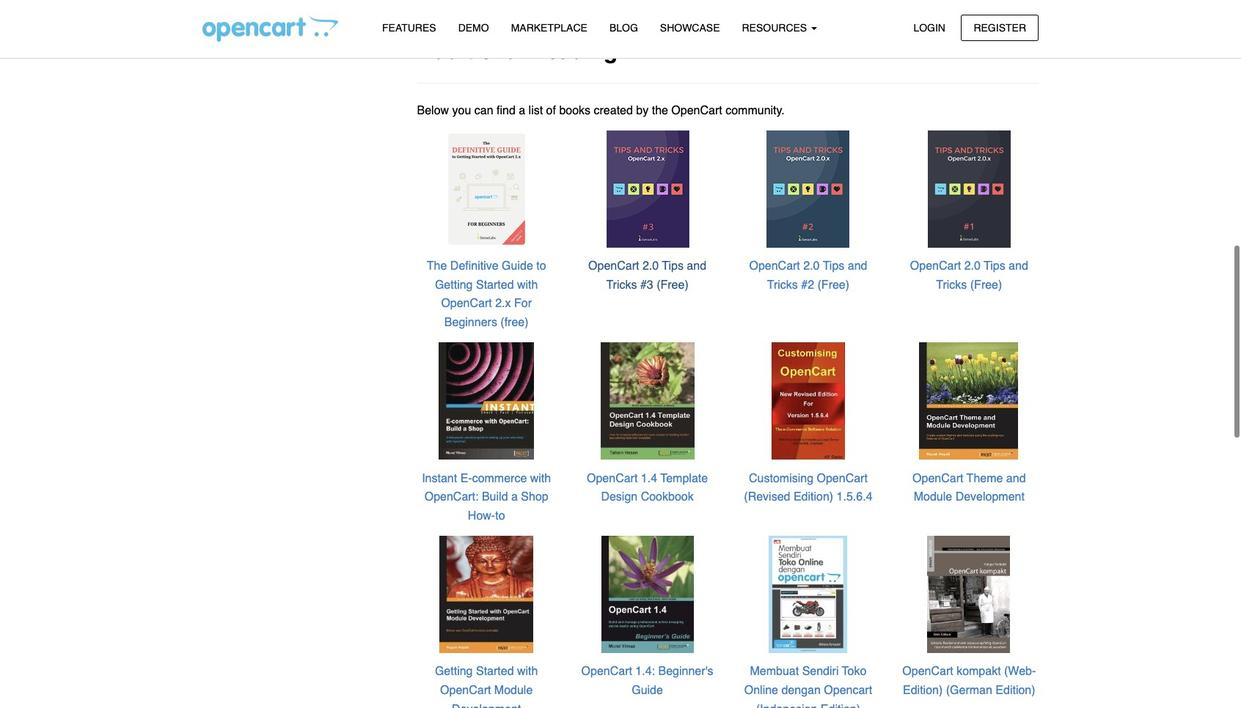 Task type: vqa. For each thing, say whether or not it's contained in the screenshot.
"System Requirements" LINK
no



Task type: locate. For each thing, give the bounding box(es) containing it.
1 horizontal spatial module
[[914, 491, 953, 504]]

guide down 1.4:
[[632, 685, 663, 698]]

started
[[476, 279, 514, 292], [476, 666, 514, 679]]

2 tips from the left
[[823, 260, 845, 273]]

opencart inside the definitive guide to getting started with opencart 2.x for beginners (free)
[[441, 298, 492, 311]]

resources link
[[731, 15, 829, 41]]

to inside the definitive guide to getting started with opencart 2.x for beginners (free)
[[537, 260, 546, 273]]

2 started from the top
[[476, 666, 514, 679]]

tricks
[[606, 279, 637, 292], [767, 279, 798, 292], [937, 279, 967, 292]]

1 (free) from the left
[[657, 279, 689, 292]]

dengan
[[782, 685, 821, 698]]

2 horizontal spatial tricks
[[937, 279, 967, 292]]

edition) down '(web-'
[[996, 685, 1036, 698]]

(free) inside opencart 2.0 tips and tricks #2 (free)
[[818, 279, 850, 292]]

0 horizontal spatial tricks
[[606, 279, 637, 292]]

register
[[974, 22, 1027, 33]]

0 horizontal spatial to
[[495, 510, 505, 523]]

a
[[519, 104, 526, 117], [511, 491, 518, 504]]

opencart inside 'opencart theme and module development'
[[913, 472, 964, 486]]

login
[[914, 22, 946, 33]]

(free) inside opencart 2.0 tips and tricks (free)
[[971, 279, 1003, 292]]

0 vertical spatial module
[[914, 491, 953, 504]]

0 horizontal spatial (free)
[[657, 279, 689, 292]]

2 tricks from the left
[[767, 279, 798, 292]]

opencart
[[672, 104, 723, 117], [589, 260, 640, 273], [750, 260, 801, 273], [911, 260, 962, 273], [441, 298, 492, 311], [587, 472, 638, 486], [817, 472, 868, 486], [913, 472, 964, 486], [582, 666, 633, 679], [903, 666, 954, 679], [440, 685, 491, 698]]

getting
[[435, 279, 473, 292], [435, 666, 473, 679]]

template
[[661, 472, 708, 486]]

toko
[[842, 666, 867, 679]]

0 horizontal spatial a
[[511, 491, 518, 504]]

guide inside opencart 1.4: beginner's guide
[[632, 685, 663, 698]]

1 getting from the top
[[435, 279, 473, 292]]

tips for (free)
[[984, 260, 1006, 273]]

2 (free) from the left
[[818, 279, 850, 292]]

tricks inside opencart 2.0 tips and tricks #2 (free)
[[767, 279, 798, 292]]

additional reading
[[417, 38, 618, 64]]

opencart tips and tricks part 3 image
[[588, 130, 707, 249]]

edition) left (german
[[903, 685, 943, 698]]

demo
[[458, 22, 489, 34]]

module inside getting started with opencart module development
[[495, 685, 533, 698]]

opencart theme and module development
[[913, 472, 1026, 504]]

blog
[[610, 22, 638, 34]]

2.0
[[643, 260, 659, 273], [804, 260, 820, 273], [965, 260, 981, 273]]

opencart inside opencart 1.4 template design cookbook
[[587, 472, 638, 486]]

guide
[[502, 260, 533, 273], [632, 685, 663, 698]]

0 vertical spatial with
[[517, 279, 538, 292]]

marketplace link
[[500, 15, 599, 41]]

2.x
[[496, 298, 511, 311]]

2.0 for #2
[[804, 260, 820, 273]]

opencart inside opencart kompakt (web- edition) (german edition)
[[903, 666, 954, 679]]

tricks inside opencart 2.0 tips and tricks (free)
[[937, 279, 967, 292]]

1 horizontal spatial (free)
[[818, 279, 850, 292]]

1 tips from the left
[[662, 260, 684, 273]]

0 vertical spatial a
[[519, 104, 526, 117]]

2 horizontal spatial (free)
[[971, 279, 1003, 292]]

opencart theme and module development link
[[913, 472, 1026, 504]]

kompakt
[[957, 666, 1001, 679]]

3 tricks from the left
[[937, 279, 967, 292]]

1.4:
[[636, 666, 655, 679]]

and for opencart 2.0 tips and tricks #2 (free)
[[848, 260, 868, 273]]

0 vertical spatial getting
[[435, 279, 473, 292]]

getting inside getting started with opencart module development
[[435, 666, 473, 679]]

showcase
[[660, 22, 720, 34]]

1 vertical spatial guide
[[632, 685, 663, 698]]

module
[[914, 491, 953, 504], [495, 685, 533, 698]]

with inside the instant e-commerce with opencart: build a shop how-to
[[530, 472, 551, 486]]

a right build
[[511, 491, 518, 504]]

1 started from the top
[[476, 279, 514, 292]]

1 horizontal spatial a
[[519, 104, 526, 117]]

opencart 2.0 tips and tricks #3 (free)
[[589, 260, 707, 292]]

edition)
[[794, 491, 834, 504], [903, 685, 943, 698], [996, 685, 1036, 698], [821, 703, 861, 709]]

2.0 inside opencart 2.0 tips and tricks #2 (free)
[[804, 260, 820, 273]]

by
[[637, 104, 649, 117]]

tricks inside opencart 2.0 tips and tricks #3 (free)
[[606, 279, 637, 292]]

to
[[537, 260, 546, 273], [495, 510, 505, 523]]

you
[[452, 104, 471, 117]]

to inside the instant e-commerce with opencart: build a shop how-to
[[495, 510, 505, 523]]

2.0 for #3
[[643, 260, 659, 273]]

2 horizontal spatial 2.0
[[965, 260, 981, 273]]

and inside opencart 2.0 tips and tricks #2 (free)
[[848, 260, 868, 273]]

#3
[[641, 279, 654, 292]]

(free) inside opencart 2.0 tips and tricks #3 (free)
[[657, 279, 689, 292]]

development
[[956, 491, 1025, 504], [452, 703, 521, 709]]

edition) down opencart
[[821, 703, 861, 709]]

1 horizontal spatial development
[[956, 491, 1025, 504]]

0 horizontal spatial guide
[[502, 260, 533, 273]]

and inside opencart 2.0 tips and tricks (free)
[[1009, 260, 1029, 273]]

1 vertical spatial to
[[495, 510, 505, 523]]

a left list
[[519, 104, 526, 117]]

opencart inside opencart 2.0 tips and tricks (free)
[[911, 260, 962, 273]]

and
[[687, 260, 707, 273], [848, 260, 868, 273], [1009, 260, 1029, 273], [1007, 472, 1026, 486]]

2 vertical spatial with
[[517, 666, 538, 679]]

0 horizontal spatial tips
[[662, 260, 684, 273]]

tips inside opencart 2.0 tips and tricks (free)
[[984, 260, 1006, 273]]

1 vertical spatial started
[[476, 666, 514, 679]]

reading
[[531, 38, 618, 64]]

books
[[559, 104, 591, 117]]

the definitive guide to getting started with opencart 2.x for beginners image
[[427, 130, 546, 249]]

1 tricks from the left
[[606, 279, 637, 292]]

guide up the for
[[502, 260, 533, 273]]

(free)
[[657, 279, 689, 292], [818, 279, 850, 292], [971, 279, 1003, 292]]

development inside 'opencart theme and module development'
[[956, 491, 1025, 504]]

created
[[594, 104, 633, 117]]

tips inside opencart 2.0 tips and tricks #3 (free)
[[662, 260, 684, 273]]

1 vertical spatial with
[[530, 472, 551, 486]]

1 horizontal spatial to
[[537, 260, 546, 273]]

customising opencart (revised edition) 1.5.6.4
[[744, 472, 873, 504]]

opencart inside opencart 1.4: beginner's guide
[[582, 666, 633, 679]]

features link
[[371, 15, 447, 41]]

0 vertical spatial development
[[956, 491, 1025, 504]]

tips inside opencart 2.0 tips and tricks #2 (free)
[[823, 260, 845, 273]]

opencart inside opencart 2.0 tips and tricks #3 (free)
[[589, 260, 640, 273]]

1 horizontal spatial 2.0
[[804, 260, 820, 273]]

with inside the definitive guide to getting started with opencart 2.x for beginners (free)
[[517, 279, 538, 292]]

opencart tips and tricks part 2 image
[[749, 130, 868, 249]]

instant e-commerce with opencart: build a shop how-to link
[[422, 472, 551, 523]]

and inside 'opencart theme and module development'
[[1007, 472, 1026, 486]]

2 getting from the top
[[435, 666, 473, 679]]

free opencart book image
[[910, 130, 1029, 249]]

cookbook
[[641, 491, 694, 504]]

opencart kompakt (web- edition) (german edition) link
[[903, 666, 1036, 698]]

3 2.0 from the left
[[965, 260, 981, 273]]

with
[[517, 279, 538, 292], [530, 472, 551, 486], [517, 666, 538, 679]]

0 vertical spatial guide
[[502, 260, 533, 273]]

1 vertical spatial a
[[511, 491, 518, 504]]

online
[[745, 685, 779, 698]]

1 vertical spatial getting
[[435, 666, 473, 679]]

2 2.0 from the left
[[804, 260, 820, 273]]

edition) inside customising opencart (revised edition) 1.5.6.4
[[794, 491, 834, 504]]

1 horizontal spatial tricks
[[767, 279, 798, 292]]

0 vertical spatial started
[[476, 279, 514, 292]]

edition) down customising
[[794, 491, 834, 504]]

marketplace
[[511, 22, 588, 34]]

started inside getting started with opencart module development
[[476, 666, 514, 679]]

3 (free) from the left
[[971, 279, 1003, 292]]

beginners
[[445, 316, 497, 330]]

opencart 2.0 tips and tricks #2 (free)
[[750, 260, 868, 292]]

1 vertical spatial development
[[452, 703, 521, 709]]

can
[[475, 104, 494, 117]]

commerce
[[472, 472, 527, 486]]

(revised
[[744, 491, 791, 504]]

theme
[[967, 472, 1004, 486]]

1 2.0 from the left
[[643, 260, 659, 273]]

resources
[[742, 22, 810, 34]]

1 horizontal spatial guide
[[632, 685, 663, 698]]

additional
[[417, 38, 525, 64]]

and for opencart 2.0 tips and tricks #3 (free)
[[687, 260, 707, 273]]

(web-
[[1005, 666, 1036, 679]]

find
[[497, 104, 516, 117]]

2.0 inside opencart 2.0 tips and tricks #3 (free)
[[643, 260, 659, 273]]

build
[[482, 491, 508, 504]]

and inside opencart 2.0 tips and tricks #3 (free)
[[687, 260, 707, 273]]

1 vertical spatial module
[[495, 685, 533, 698]]

2.0 inside opencart 2.0 tips and tricks (free)
[[965, 260, 981, 273]]

tips
[[662, 260, 684, 273], [823, 260, 845, 273], [984, 260, 1006, 273]]

0 horizontal spatial module
[[495, 685, 533, 698]]

0 horizontal spatial 2.0
[[643, 260, 659, 273]]

the definitive guide to getting started with opencart 2.x for beginners (free)
[[427, 260, 546, 330]]

opencart 2.0 tips and tricks #2 (free) link
[[750, 260, 868, 292]]

1 horizontal spatial tips
[[823, 260, 845, 273]]

opencart 1.4: beginner's guide link
[[582, 666, 714, 698]]

(free) for #2
[[818, 279, 850, 292]]

2 horizontal spatial tips
[[984, 260, 1006, 273]]

0 vertical spatial to
[[537, 260, 546, 273]]

getting inside the definitive guide to getting started with opencart 2.x for beginners (free)
[[435, 279, 473, 292]]

3 tips from the left
[[984, 260, 1006, 273]]

getting started with opencart module development
[[435, 666, 538, 709]]

0 horizontal spatial development
[[452, 703, 521, 709]]



Task type: describe. For each thing, give the bounding box(es) containing it.
community.
[[726, 104, 785, 117]]

tricks for #2
[[767, 279, 798, 292]]

opencart inside getting started with opencart module development
[[440, 685, 491, 698]]

e-
[[461, 472, 472, 486]]

tips for #2
[[823, 260, 845, 273]]

opencart inside opencart 2.0 tips and tricks #2 (free)
[[750, 260, 801, 273]]

opencart
[[824, 685, 873, 698]]

below
[[417, 104, 449, 117]]

opencart 1.4 template design cookbook
[[587, 472, 708, 504]]

opencart - open source shopping cart solution image
[[203, 15, 338, 42]]

customising opencart (revised edition) 1.5.6.4 image
[[749, 342, 868, 461]]

the definitive guide to getting started with opencart 2.x for beginners (free) link
[[427, 260, 546, 330]]

sendiri
[[803, 666, 839, 679]]

the
[[652, 104, 669, 117]]

opencart 2.0 tips and tricks (free)
[[911, 260, 1029, 292]]

register link
[[962, 14, 1039, 41]]

opencart 1.4 template design cookbook link
[[587, 472, 708, 504]]

customising opencart (revised edition) 1.5.6.4 link
[[744, 472, 873, 504]]

list
[[529, 104, 543, 117]]

beginner's
[[659, 666, 714, 679]]

1.5.6.4
[[837, 491, 873, 504]]

opencart 2.0 tips and tricks (free) link
[[911, 260, 1029, 292]]

design
[[601, 491, 638, 504]]

2.0 for (free)
[[965, 260, 981, 273]]

membuat sendiri toko online dengan opencart (indonesian edition) image
[[749, 536, 868, 655]]

opencart kompakt (web- edition) (german edition)
[[903, 666, 1036, 698]]

features
[[382, 22, 436, 34]]

shop
[[521, 491, 549, 504]]

the
[[427, 260, 447, 273]]

membuat sendiri toko online dengan opencart (indonesian edition) link
[[745, 666, 873, 709]]

blog link
[[599, 15, 649, 41]]

opencart 1.4: beginner's guide
[[582, 666, 714, 698]]

(german
[[947, 685, 993, 698]]

of
[[546, 104, 556, 117]]

module inside 'opencart theme and module development'
[[914, 491, 953, 504]]

how-
[[468, 510, 496, 523]]

edition) inside membuat sendiri toko online dengan opencart (indonesian edition)
[[821, 703, 861, 709]]

opencart 1.4: beginner's guide image
[[588, 536, 707, 655]]

instant
[[422, 472, 457, 486]]

tricks for (free)
[[937, 279, 967, 292]]

a inside the instant e-commerce with opencart: build a shop how-to
[[511, 491, 518, 504]]

opencart kompakt (web-edition) (german edition) image
[[910, 536, 1029, 655]]

instant e-commerce with opencart: build a shop how-to image
[[427, 342, 546, 461]]

#2
[[802, 279, 815, 292]]

(free)
[[501, 316, 529, 330]]

getting started with opencart module development link
[[435, 666, 538, 709]]

(indonesian
[[756, 703, 818, 709]]

opencart 2.0 tips and tricks #3 (free) link
[[589, 260, 707, 292]]

guide inside the definitive guide to getting started with opencart 2.x for beginners (free)
[[502, 260, 533, 273]]

started inside the definitive guide to getting started with opencart 2.x for beginners (free)
[[476, 279, 514, 292]]

opencart theme and module development image
[[910, 342, 1029, 461]]

1.4
[[641, 472, 658, 486]]

opencart inside customising opencart (revised edition) 1.5.6.4
[[817, 472, 868, 486]]

customising
[[749, 472, 814, 486]]

getting started with opencart module development image
[[427, 536, 546, 655]]

opencart:
[[425, 491, 479, 504]]

tips for #3
[[662, 260, 684, 273]]

instant e-commerce with opencart: build a shop how-to
[[422, 472, 551, 523]]

demo link
[[447, 15, 500, 41]]

(free) for #3
[[657, 279, 689, 292]]

with inside getting started with opencart module development
[[517, 666, 538, 679]]

showcase link
[[649, 15, 731, 41]]

membuat
[[750, 666, 799, 679]]

tricks for #3
[[606, 279, 637, 292]]

development inside getting started with opencart module development
[[452, 703, 521, 709]]

and for opencart 2.0 tips and tricks (free)
[[1009, 260, 1029, 273]]

definitive
[[450, 260, 499, 273]]

opencart 1.4 template design cookbook image
[[588, 342, 707, 461]]

below you can find a list of books created by the opencart community.
[[417, 104, 785, 117]]

membuat sendiri toko online dengan opencart (indonesian edition)
[[745, 666, 873, 709]]

login link
[[901, 14, 958, 41]]

for
[[514, 298, 532, 311]]



